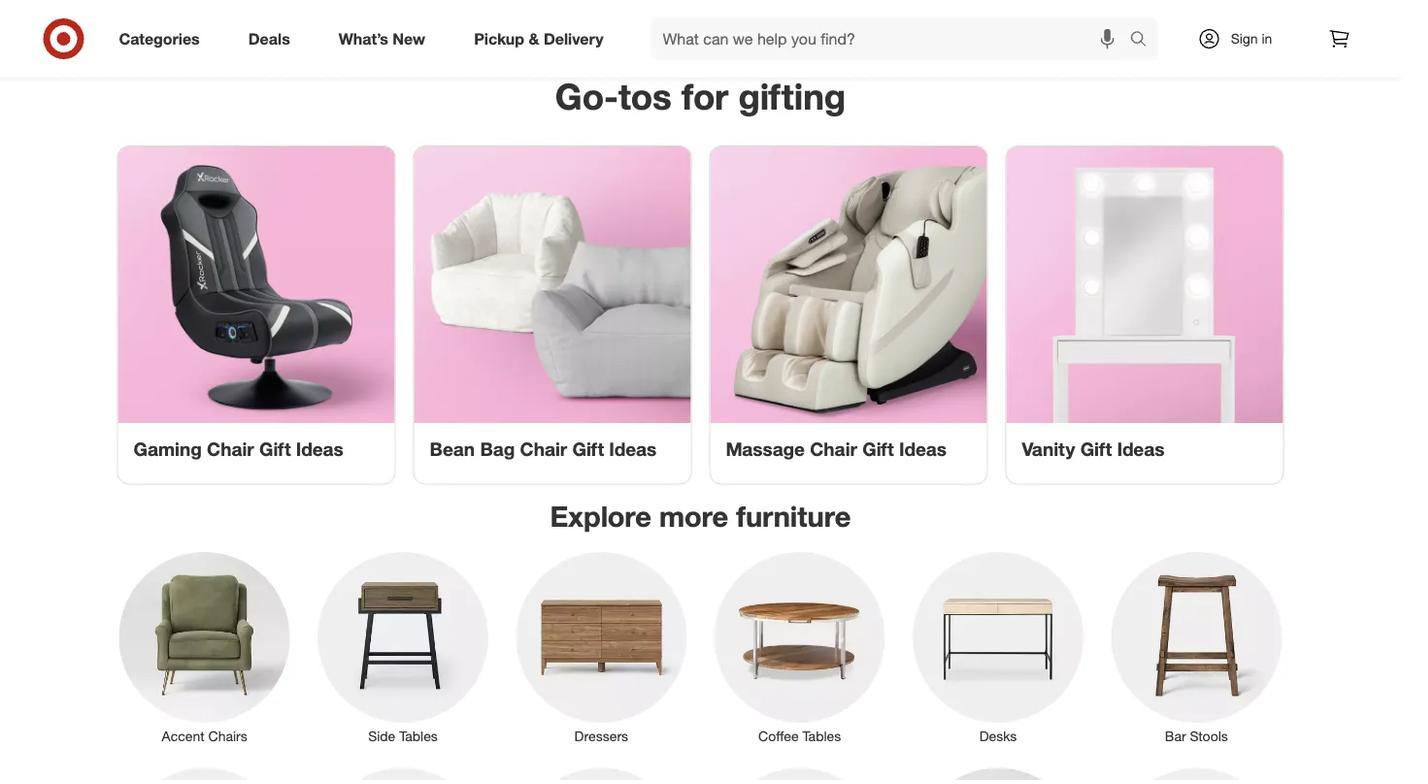 Task type: locate. For each thing, give the bounding box(es) containing it.
gaming chair gift ideas link
[[118, 147, 395, 484]]

chair right bag
[[520, 438, 568, 461]]

&
[[529, 29, 540, 48]]

dressers link
[[502, 549, 701, 747]]

1 horizontal spatial chair
[[520, 438, 568, 461]]

accent chairs link
[[105, 549, 304, 747]]

coffee tables
[[759, 729, 841, 746]]

go-
[[555, 75, 619, 118]]

ideas
[[296, 438, 344, 461], [609, 438, 657, 461], [900, 438, 947, 461], [1118, 438, 1165, 461]]

1 gift from the left
[[259, 438, 291, 461]]

coffee
[[759, 729, 799, 746]]

bean
[[430, 438, 475, 461]]

chair right "massage"
[[810, 438, 858, 461]]

categories link
[[102, 17, 224, 60]]

1 horizontal spatial tables
[[803, 729, 841, 746]]

pickup & delivery
[[474, 29, 604, 48]]

side
[[368, 729, 396, 746]]

tables right side
[[399, 729, 438, 746]]

sign in link
[[1182, 17, 1303, 60]]

dressers
[[575, 729, 629, 746]]

furniture
[[737, 500, 851, 534]]

4 ideas from the left
[[1118, 438, 1165, 461]]

side tables
[[368, 729, 438, 746]]

pickup
[[474, 29, 525, 48]]

3 gift from the left
[[863, 438, 894, 461]]

3 ideas from the left
[[900, 438, 947, 461]]

tables
[[399, 729, 438, 746], [803, 729, 841, 746]]

what's new
[[339, 29, 426, 48]]

2 gift from the left
[[573, 438, 604, 461]]

massage
[[726, 438, 805, 461]]

1 chair from the left
[[207, 438, 254, 461]]

2 horizontal spatial chair
[[810, 438, 858, 461]]

what's
[[339, 29, 388, 48]]

gaming chair gift ideas
[[134, 438, 344, 461]]

3 chair from the left
[[810, 438, 858, 461]]

in
[[1262, 30, 1273, 47]]

accent
[[162, 729, 205, 746]]

1 tables from the left
[[399, 729, 438, 746]]

0 horizontal spatial chair
[[207, 438, 254, 461]]

tables for side tables
[[399, 729, 438, 746]]

desks
[[980, 729, 1017, 746]]

what's new link
[[322, 17, 450, 60]]

chair right gaming
[[207, 438, 254, 461]]

0 horizontal spatial tables
[[399, 729, 438, 746]]

bar stools
[[1165, 729, 1229, 746]]

What can we help you find? suggestions appear below search field
[[651, 17, 1135, 60]]

go-tos for gifting
[[555, 75, 846, 118]]

gift
[[259, 438, 291, 461], [573, 438, 604, 461], [863, 438, 894, 461], [1081, 438, 1112, 461]]

4 gift from the left
[[1081, 438, 1112, 461]]

categories
[[119, 29, 200, 48]]

tables right the coffee
[[803, 729, 841, 746]]

carousel region
[[118, 0, 1284, 67]]

coffee tables link
[[701, 549, 899, 747]]

bar stools link
[[1098, 549, 1296, 747]]

search
[[1121, 31, 1168, 50]]

bar
[[1165, 729, 1187, 746]]

vanity gift ideas
[[1022, 438, 1165, 461]]

chair for gaming
[[207, 438, 254, 461]]

gift inside bean bag chair gift ideas link
[[573, 438, 604, 461]]

2 tables from the left
[[803, 729, 841, 746]]

2 chair from the left
[[520, 438, 568, 461]]

chair
[[207, 438, 254, 461], [520, 438, 568, 461], [810, 438, 858, 461]]

gift inside vanity gift ideas link
[[1081, 438, 1112, 461]]



Task type: describe. For each thing, give the bounding box(es) containing it.
gift inside massage chair gift ideas link
[[863, 438, 894, 461]]

chairs
[[208, 729, 247, 746]]

new
[[393, 29, 426, 48]]

1 ideas from the left
[[296, 438, 344, 461]]

stools
[[1190, 729, 1229, 746]]

bag
[[480, 438, 515, 461]]

pickup & delivery link
[[458, 17, 628, 60]]

search button
[[1121, 17, 1168, 64]]

tables for coffee tables
[[803, 729, 841, 746]]

massage chair gift ideas link
[[711, 147, 987, 484]]

deals
[[248, 29, 290, 48]]

side tables link
[[304, 549, 502, 747]]

vanity
[[1022, 438, 1076, 461]]

vanity gift ideas link
[[1007, 147, 1284, 484]]

for
[[682, 75, 729, 118]]

bean bag chair gift ideas link
[[414, 147, 691, 484]]

gifting
[[739, 75, 846, 118]]

desks link
[[899, 549, 1098, 747]]

more
[[660, 500, 729, 534]]

gaming
[[134, 438, 202, 461]]

explore
[[550, 500, 652, 534]]

chair for massage
[[810, 438, 858, 461]]

deals link
[[232, 17, 314, 60]]

sign
[[1231, 30, 1258, 47]]

massage chair gift ideas
[[726, 438, 947, 461]]

delivery
[[544, 29, 604, 48]]

explore more furniture
[[550, 500, 851, 534]]

gift inside gaming chair gift ideas link
[[259, 438, 291, 461]]

sign in
[[1231, 30, 1273, 47]]

bean bag chair gift ideas
[[430, 438, 657, 461]]

accent chairs
[[162, 729, 247, 746]]

tos
[[619, 75, 672, 118]]

2 ideas from the left
[[609, 438, 657, 461]]



Task type: vqa. For each thing, say whether or not it's contained in the screenshot.
coffee
yes



